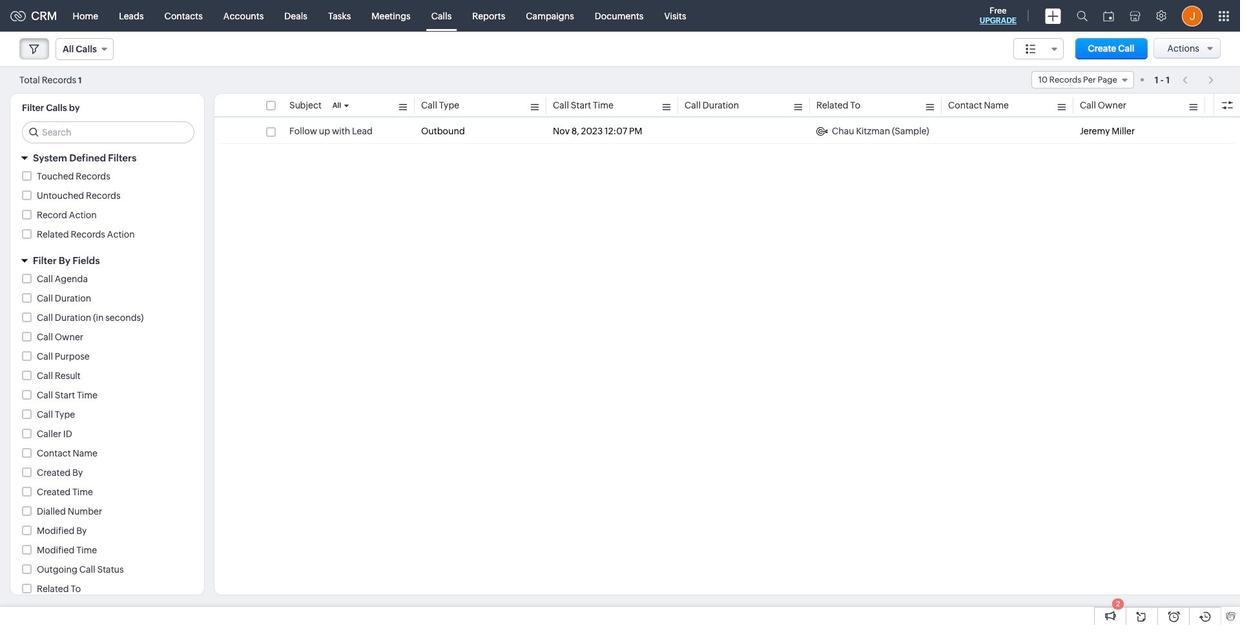 Task type: vqa. For each thing, say whether or not it's contained in the screenshot.
other modules field
no



Task type: describe. For each thing, give the bounding box(es) containing it.
profile image
[[1182, 5, 1203, 26]]

size image
[[1026, 43, 1036, 55]]

search element
[[1069, 0, 1095, 32]]

create menu element
[[1037, 0, 1069, 31]]

search image
[[1077, 10, 1088, 21]]

Search text field
[[23, 122, 194, 143]]



Task type: locate. For each thing, give the bounding box(es) containing it.
profile element
[[1174, 0, 1210, 31]]

create menu image
[[1045, 8, 1061, 24]]

logo image
[[10, 11, 26, 21]]

None field
[[56, 38, 114, 60], [1013, 38, 1064, 59], [1031, 71, 1134, 88], [56, 38, 114, 60], [1031, 71, 1134, 88]]

calendar image
[[1103, 11, 1114, 21]]

navigation
[[1176, 70, 1221, 89]]

none field size
[[1013, 38, 1064, 59]]



